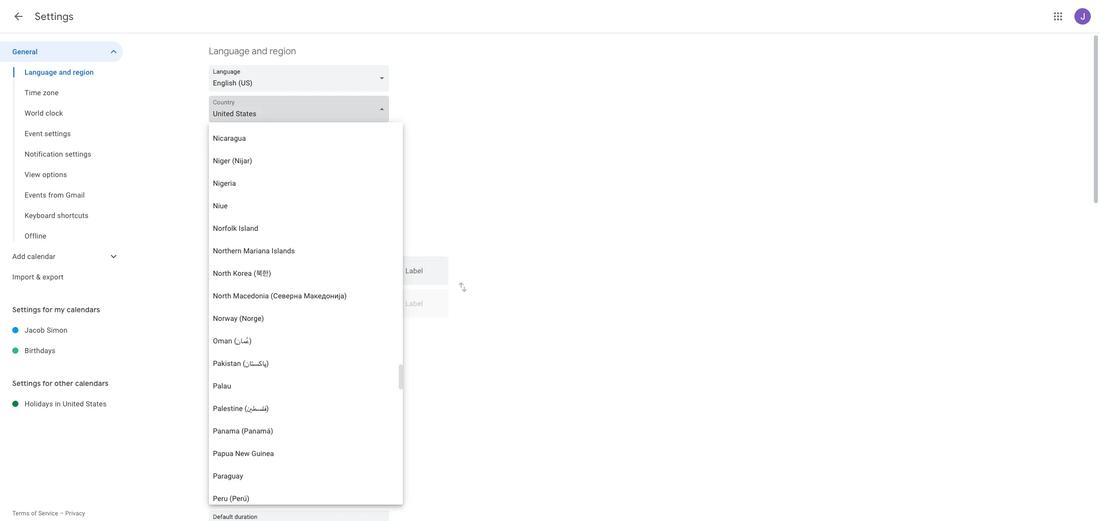 Task type: describe. For each thing, give the bounding box(es) containing it.
1 horizontal spatial clock
[[236, 394, 258, 406]]

settings for other calendars
[[12, 379, 109, 388]]

for for other
[[42, 379, 53, 388]]

0 vertical spatial settings
[[44, 130, 71, 138]]

1 horizontal spatial world
[[209, 394, 233, 406]]

united
[[63, 400, 84, 408]]

settings heading
[[35, 10, 74, 23]]

pakistan (‫پاکستان‬‎) option
[[209, 352, 399, 375]]

panama (panamá) option
[[209, 420, 399, 442]]

add calendar
[[12, 252, 56, 261]]

1 horizontal spatial event settings
[[209, 491, 267, 503]]

&
[[36, 273, 41, 281]]

add
[[12, 252, 25, 261]]

1 vertical spatial language
[[25, 68, 57, 76]]

other
[[54, 379, 73, 388]]

view options
[[25, 171, 67, 179]]

new zealand option
[[209, 104, 399, 127]]

peru (perú) option
[[209, 488, 399, 510]]

group containing language and region
[[0, 62, 123, 246]]

keyboard
[[25, 212, 55, 220]]

clock inside group
[[46, 109, 63, 117]]

paraguay option
[[209, 465, 399, 488]]

language and region inside group
[[25, 68, 94, 76]]

secondary
[[249, 240, 282, 248]]

jacob simon
[[25, 326, 68, 334]]

1 horizontal spatial language and region
[[209, 46, 296, 57]]

jacob
[[25, 326, 45, 334]]

privacy link
[[65, 510, 85, 517]]

notification
[[25, 150, 63, 158]]

in
[[55, 400, 61, 408]]

holidays in united states tree item
[[0, 394, 123, 414]]

niger (nijar) option
[[209, 150, 399, 172]]

birthdays tree item
[[0, 341, 123, 361]]

gmail
[[66, 191, 85, 199]]

birthdays link
[[25, 341, 123, 361]]

settings for settings
[[35, 10, 74, 23]]

simon
[[47, 326, 68, 334]]

of
[[31, 510, 37, 517]]

calendars for settings for other calendars
[[75, 379, 109, 388]]

settings for my calendars tree
[[0, 320, 123, 361]]

nicaragua option
[[209, 127, 399, 150]]

northern mariana islands option
[[209, 240, 399, 262]]

oman (‫عُمان‬‎) option
[[209, 330, 399, 352]]

event settings inside group
[[25, 130, 71, 138]]

events from gmail
[[25, 191, 85, 199]]

states
[[86, 400, 107, 408]]

2 vertical spatial zone
[[300, 240, 315, 248]]

1 vertical spatial settings
[[65, 150, 91, 158]]

0 vertical spatial region
[[270, 46, 296, 57]]

norway (norge) option
[[209, 307, 399, 330]]

2 vertical spatial settings
[[234, 491, 267, 503]]

0 horizontal spatial time zone
[[25, 89, 59, 97]]



Task type: locate. For each thing, give the bounding box(es) containing it.
display secondary time zone
[[224, 240, 315, 248]]

1 vertical spatial world clock
[[209, 394, 258, 406]]

palau option
[[209, 375, 399, 397]]

1 vertical spatial settings
[[12, 305, 41, 314]]

0 vertical spatial time zone
[[25, 89, 59, 97]]

group
[[0, 62, 123, 246]]

0 vertical spatial language
[[209, 46, 250, 57]]

0 horizontal spatial language
[[25, 68, 57, 76]]

privacy
[[65, 510, 85, 517]]

for for my
[[42, 305, 53, 314]]

0 horizontal spatial region
[[73, 68, 94, 76]]

go back image
[[12, 10, 25, 23]]

0 horizontal spatial zone
[[43, 89, 59, 97]]

my
[[54, 305, 65, 314]]

notification settings
[[25, 150, 91, 158]]

language
[[209, 46, 250, 57], [25, 68, 57, 76]]

time down general
[[25, 89, 41, 97]]

0 vertical spatial zone
[[43, 89, 59, 97]]

1 vertical spatial world
[[209, 394, 233, 406]]

north korea (북한) option
[[209, 262, 399, 285]]

papua new guinea option
[[209, 442, 399, 465]]

settings for settings for other calendars
[[12, 379, 41, 388]]

general
[[12, 48, 38, 56]]

calendars
[[67, 305, 100, 314], [75, 379, 109, 388]]

settings right go back icon
[[35, 10, 74, 23]]

import
[[12, 273, 34, 281]]

north macedonia (северна македонија) option
[[209, 285, 399, 307]]

region
[[270, 46, 296, 57], [73, 68, 94, 76]]

offline
[[25, 232, 46, 240]]

norfolk island option
[[209, 217, 399, 240]]

1 horizontal spatial and
[[252, 46, 267, 57]]

calendars up states
[[75, 379, 109, 388]]

settings for settings for my calendars
[[12, 305, 41, 314]]

holidays in united states link
[[25, 394, 123, 414]]

calendar
[[27, 252, 56, 261]]

0 vertical spatial language and region
[[209, 46, 296, 57]]

zone down the norfolk island option
[[300, 240, 315, 248]]

shortcuts
[[57, 212, 89, 220]]

keyboard shortcuts
[[25, 212, 89, 220]]

1 vertical spatial and
[[59, 68, 71, 76]]

terms of service link
[[12, 510, 58, 517]]

0 vertical spatial for
[[42, 305, 53, 314]]

1 horizontal spatial time zone
[[209, 219, 251, 230]]

1 vertical spatial clock
[[236, 394, 258, 406]]

for left other
[[42, 379, 53, 388]]

0 vertical spatial calendars
[[67, 305, 100, 314]]

world clock
[[25, 109, 63, 117], [209, 394, 258, 406]]

from
[[48, 191, 64, 199]]

settings
[[35, 10, 74, 23], [12, 305, 41, 314], [12, 379, 41, 388]]

calendars for settings for my calendars
[[67, 305, 100, 314]]

niue option
[[209, 195, 399, 217]]

tree
[[0, 41, 123, 287]]

0 horizontal spatial world
[[25, 109, 44, 117]]

1 vertical spatial language and region
[[25, 68, 94, 76]]

calendars right my
[[67, 305, 100, 314]]

for left my
[[42, 305, 53, 314]]

settings up jacob
[[12, 305, 41, 314]]

0 horizontal spatial and
[[59, 68, 71, 76]]

0 horizontal spatial language and region
[[25, 68, 94, 76]]

holidays
[[25, 400, 53, 408]]

0 horizontal spatial time
[[25, 89, 41, 97]]

1 horizontal spatial zone
[[231, 219, 251, 230]]

palestine (‫فلسطين‬‎) option
[[209, 397, 399, 420]]

0 vertical spatial event settings
[[25, 130, 71, 138]]

0 vertical spatial world
[[25, 109, 44, 117]]

events
[[25, 191, 46, 199]]

time zone up display
[[209, 219, 251, 230]]

display
[[224, 240, 247, 248]]

nigeria option
[[209, 172, 399, 195]]

time
[[284, 240, 298, 248]]

holidays in united states
[[25, 400, 107, 408]]

time up display
[[209, 219, 229, 230]]

time
[[25, 89, 41, 97], [209, 219, 229, 230]]

language and region
[[209, 46, 296, 57], [25, 68, 94, 76]]

0 vertical spatial settings
[[35, 10, 74, 23]]

Label for secondary time zone. text field
[[406, 300, 440, 314]]

import & export
[[12, 273, 64, 281]]

0 horizontal spatial event settings
[[25, 130, 71, 138]]

2 horizontal spatial zone
[[300, 240, 315, 248]]

1 vertical spatial calendars
[[75, 379, 109, 388]]

1 vertical spatial time zone
[[209, 219, 251, 230]]

1 horizontal spatial language
[[209, 46, 250, 57]]

clock
[[46, 109, 63, 117], [236, 394, 258, 406]]

1 vertical spatial event
[[209, 491, 232, 503]]

None field
[[209, 65, 393, 92], [209, 96, 393, 122], [209, 65, 393, 92], [209, 96, 393, 122]]

0 horizontal spatial clock
[[46, 109, 63, 117]]

for
[[42, 305, 53, 314], [42, 379, 53, 388]]

0 horizontal spatial world clock
[[25, 109, 63, 117]]

time zone down general
[[25, 89, 59, 97]]

0 vertical spatial world clock
[[25, 109, 63, 117]]

view
[[25, 171, 40, 179]]

0 vertical spatial clock
[[46, 109, 63, 117]]

0 vertical spatial event
[[25, 130, 43, 138]]

general tree item
[[0, 41, 123, 62]]

0 horizontal spatial event
[[25, 130, 43, 138]]

1 vertical spatial event settings
[[209, 491, 267, 503]]

2 for from the top
[[42, 379, 53, 388]]

–
[[60, 510, 64, 517]]

tree containing general
[[0, 41, 123, 287]]

terms of service – privacy
[[12, 510, 85, 517]]

Label for primary time zone. text field
[[406, 267, 440, 282]]

0 vertical spatial and
[[252, 46, 267, 57]]

settings
[[44, 130, 71, 138], [65, 150, 91, 158], [234, 491, 267, 503]]

world
[[25, 109, 44, 117], [209, 394, 233, 406]]

and
[[252, 46, 267, 57], [59, 68, 71, 76]]

jacob simon tree item
[[0, 320, 123, 341]]

service
[[38, 510, 58, 517]]

1 vertical spatial zone
[[231, 219, 251, 230]]

1 vertical spatial for
[[42, 379, 53, 388]]

options
[[42, 171, 67, 179]]

1 vertical spatial time
[[209, 219, 229, 230]]

0 vertical spatial time
[[25, 89, 41, 97]]

zone
[[43, 89, 59, 97], [231, 219, 251, 230], [300, 240, 315, 248]]

settings for my calendars
[[12, 305, 100, 314]]

event settings
[[25, 130, 71, 138], [209, 491, 267, 503]]

terms
[[12, 510, 30, 517]]

1 horizontal spatial region
[[270, 46, 296, 57]]

export
[[43, 273, 64, 281]]

1 for from the top
[[42, 305, 53, 314]]

event
[[25, 130, 43, 138], [209, 491, 232, 503]]

time zone
[[25, 89, 59, 97], [209, 219, 251, 230]]

settings up "holidays"
[[12, 379, 41, 388]]

1 horizontal spatial time
[[209, 219, 229, 230]]

zone down general tree item
[[43, 89, 59, 97]]

2 vertical spatial settings
[[12, 379, 41, 388]]

zone up display
[[231, 219, 251, 230]]

1 horizontal spatial world clock
[[209, 394, 258, 406]]

1 horizontal spatial event
[[209, 491, 232, 503]]

1 vertical spatial region
[[73, 68, 94, 76]]

birthdays
[[25, 347, 56, 355]]



Task type: vqa. For each thing, say whether or not it's contained in the screenshot.
clock to the bottom
yes



